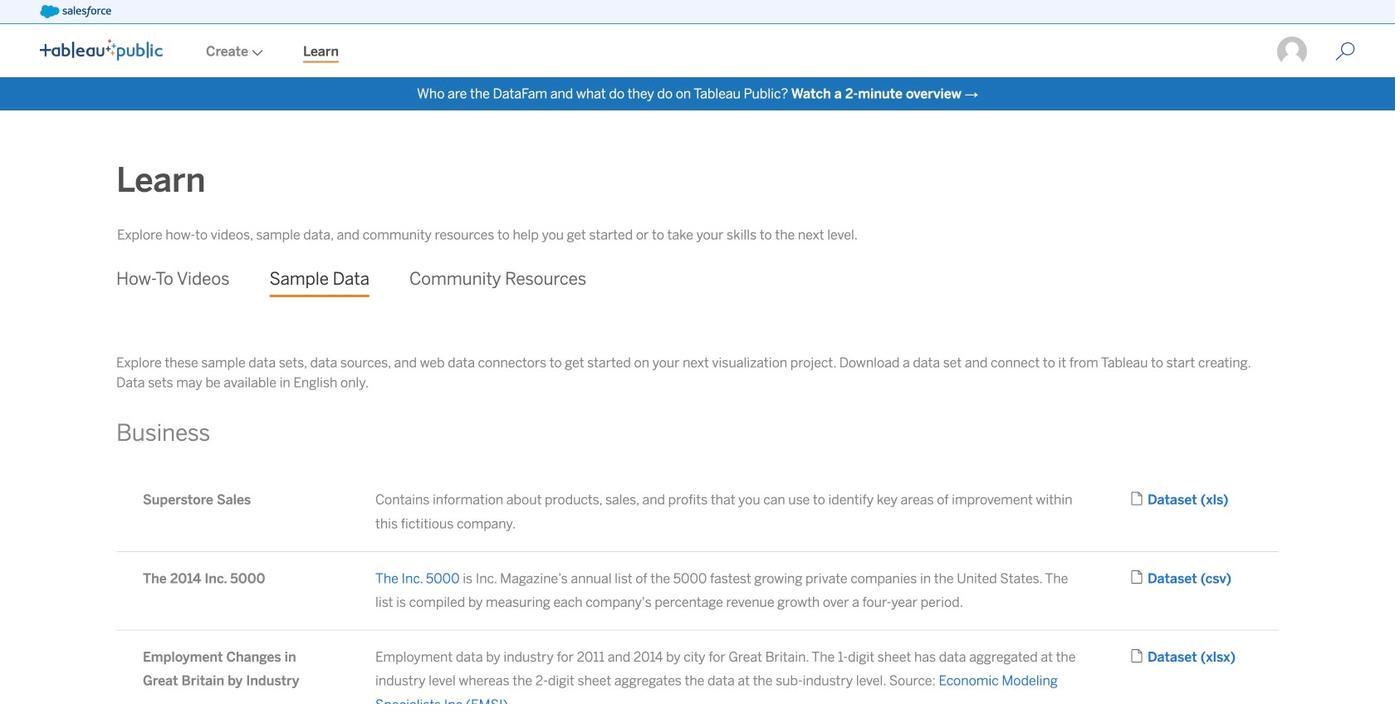Task type: describe. For each thing, give the bounding box(es) containing it.
salesforce logo image
[[40, 5, 111, 18]]

logo image
[[40, 39, 163, 61]]

tara.schultz image
[[1276, 35, 1309, 68]]



Task type: locate. For each thing, give the bounding box(es) containing it.
create image
[[248, 49, 263, 56]]

go to search image
[[1316, 42, 1376, 61]]



Task type: vqa. For each thing, say whether or not it's contained in the screenshot.
the middle ID
no



